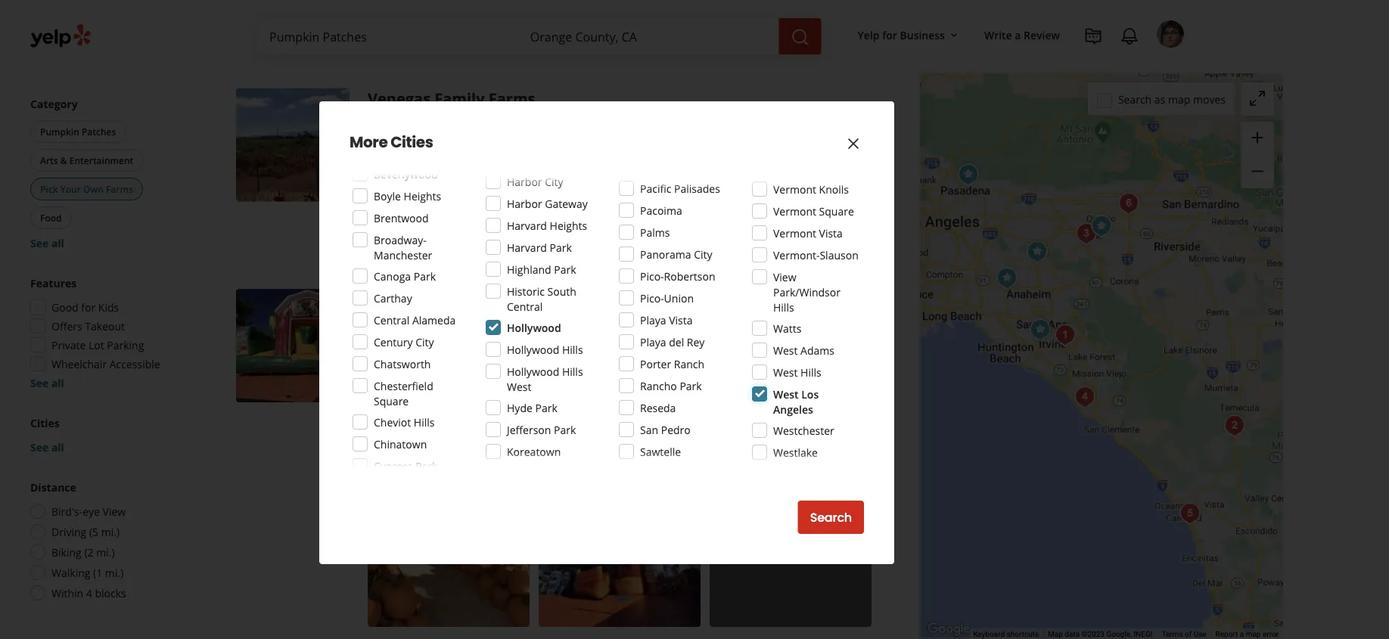 Task type: vqa. For each thing, say whether or not it's contained in the screenshot.
The Near field
no



Task type: locate. For each thing, give the bounding box(es) containing it.
(2
[[84, 545, 93, 559]]

1 horizontal spatial pumpkin patches link
[[512, 337, 596, 352]]

1 vertical spatial farms
[[106, 183, 133, 195]]

park
[[550, 240, 572, 255], [554, 262, 576, 277], [414, 269, 436, 283], [680, 379, 702, 393], [535, 401, 557, 415], [554, 423, 576, 437], [415, 459, 438, 473]]

open down more cities
[[368, 160, 396, 175]]

1 horizontal spatial patches
[[414, 137, 449, 150]]

open for venegas
[[368, 160, 396, 175]]

century
[[374, 335, 413, 349]]

1 vertical spatial open
[[368, 361, 396, 376]]

& up "love that this pumpkin patch
[[455, 181, 463, 196]]

until up chesterfield
[[399, 361, 421, 376]]

west inside hollywood hills west
[[507, 379, 531, 394]]

west up hyde
[[507, 379, 531, 394]]

group containing features
[[26, 275, 188, 390]]

locally up "the
[[383, 382, 416, 397]]

1 vertical spatial more link
[[472, 436, 500, 450]]

0 horizontal spatial to
[[419, 6, 429, 20]]

1 vertical spatial square
[[374, 394, 409, 408]]

1 horizontal spatial to
[[530, 421, 540, 435]]

owned
[[419, 181, 453, 196], [419, 382, 453, 397], [580, 382, 614, 397]]

open until 9:00 pm
[[368, 160, 463, 175]]

1 pico- from the top
[[640, 269, 664, 283]]

0 horizontal spatial enough
[[384, 220, 422, 234]]

had down these
[[409, 436, 427, 450]]

pumpkins up because in the bottom of the page
[[771, 406, 824, 420]]

search inside button
[[810, 509, 852, 526]]

pumpkins down too
[[756, 220, 809, 234]]

pumpkin patches button
[[30, 120, 126, 143], [368, 136, 452, 151], [512, 337, 596, 352]]

vista up slauson
[[819, 226, 843, 240]]

pumpkin patches up arts & entertainment
[[40, 125, 116, 138]]

1 playa from the top
[[640, 313, 666, 327]]

1 vertical spatial map
[[1246, 630, 1261, 639]]

playa vista
[[640, 313, 693, 327]]

harbor down the 16 years in business v2 icon
[[507, 196, 542, 211]]

vista for playa vista
[[669, 313, 693, 327]]

until for pasadena pumpkin patch
[[399, 361, 421, 376]]

2 vertical spatial the
[[527, 406, 543, 420]]

0 vertical spatial playa
[[640, 313, 666, 327]]

0 vertical spatial open
[[368, 160, 396, 175]]

see all down food button
[[30, 236, 64, 250]]

1 vertical spatial harbor
[[507, 196, 542, 211]]

and up souvenir at left
[[646, 0, 665, 5]]

pasadena
[[368, 289, 441, 310]]

more link down 'believe'
[[472, 436, 500, 450]]

16 locally owned v2 image for venegas family farms
[[368, 183, 380, 195]]

hills for hollywood hills west
[[562, 364, 583, 379]]

2 hollywood from the top
[[507, 342, 559, 357]]

west los angeles
[[773, 387, 819, 416]]

more cities dialog
[[0, 0, 1389, 639]]

1 vertical spatial 16 locally owned v2 image
[[368, 384, 380, 396]]

farms
[[489, 88, 535, 109], [106, 183, 133, 195]]

"i never knew this existed until recently! my husband and i came on saturday and purchased tickets to enter at 1:30pm. we also purchased the souvenir cup so we could pick out 15…"
[[384, 0, 839, 20]]

park down owner)
[[554, 423, 576, 437]]

1 locally owned & operated from the top
[[383, 181, 511, 196]]

chatsworth
[[374, 357, 431, 371]]

owned down 10:00 on the left of page
[[419, 382, 453, 397]]

6
[[748, 220, 754, 234]]

0 vertical spatial vermont
[[773, 182, 816, 196]]

2 pico- from the top
[[640, 291, 664, 305]]

square for chesterfield square
[[374, 394, 409, 408]]

1 horizontal spatial were
[[627, 220, 651, 234]]

1 vertical spatial locally owned & operated
[[383, 382, 511, 397]]

0 horizontal spatial city
[[416, 335, 434, 349]]

square down knolls
[[819, 204, 854, 218]]

pumpkin
[[457, 205, 505, 219]]

map left error
[[1246, 630, 1261, 639]]

so down large
[[751, 421, 762, 435]]

1 vertical spatial city
[[694, 247, 712, 261]]

pumpkin patches button up arts & entertainment
[[30, 120, 126, 143]]

offers inside "group"
[[51, 319, 82, 333]]

central down historic
[[507, 299, 543, 314]]

biking (2 mi.)
[[51, 545, 115, 559]]

kids inside "group"
[[98, 300, 119, 314]]

0 vertical spatial had
[[660, 205, 679, 219]]

hills inside hollywood hills west
[[562, 364, 583, 379]]

open down petting
[[368, 361, 396, 376]]

0 horizontal spatial were
[[444, 421, 469, 435]]

existed
[[474, 0, 510, 5]]

he inside 'for $20 total. these were big enough to normally sell for about $50. the price was so low because he said they had more…"'
[[829, 421, 841, 435]]

enough inside 'for $20 total. these were big enough to normally sell for about $50. the price was so low because he said they had more…"'
[[489, 421, 527, 435]]

(i
[[443, 406, 449, 420]]

0 vertical spatial mi.)
[[101, 525, 120, 539]]

farms right "own"
[[106, 183, 133, 195]]

highland
[[507, 262, 551, 277]]

2 vertical spatial all
[[51, 440, 64, 454]]

square inside chesterfield square
[[374, 394, 409, 408]]

park/windsor
[[773, 285, 840, 299]]

all for features
[[51, 376, 64, 390]]

2 horizontal spatial city
[[694, 247, 712, 261]]

wheelchair
[[51, 357, 107, 371]]

1 vertical spatial view
[[103, 504, 126, 519]]

see all up distance
[[30, 440, 64, 454]]

pumpkin down category on the top left of page
[[40, 125, 79, 138]]

1 vertical spatial vermont
[[773, 204, 816, 218]]

hollywood up hollywood hills west
[[507, 342, 559, 357]]

0 vertical spatial map
[[1168, 92, 1190, 106]]

1 locally from the top
[[383, 181, 416, 196]]

harbor
[[507, 174, 542, 189], [507, 196, 542, 211]]

were up more…"
[[444, 421, 469, 435]]

normally
[[543, 421, 586, 435]]

1 horizontal spatial more
[[472, 436, 500, 450]]

playa for playa vista
[[640, 313, 666, 327]]

park for highland park
[[554, 262, 576, 277]]

the inside "i never knew this existed until recently! my husband and i came on saturday and purchased tickets to enter at 1:30pm. we also purchased the souvenir cup so we could pick out 15…"
[[612, 6, 629, 20]]

1 vertical spatial pico-
[[640, 291, 664, 305]]

1 horizontal spatial pumpkin patches button
[[368, 136, 452, 151]]

"i
[[384, 0, 391, 5]]

2 open from the top
[[368, 361, 396, 376]]

2 offers from the top
[[51, 319, 82, 333]]

park for jefferson park
[[554, 423, 576, 437]]

a right write
[[1015, 28, 1021, 42]]

patches for pumpkin patches button within the "group"
[[82, 125, 116, 138]]

16 locally owned v2 image
[[368, 183, 380, 195], [368, 384, 380, 396]]

0 vertical spatial kids
[[98, 300, 119, 314]]

see all for category
[[30, 236, 64, 250]]

1 hollywood from the top
[[507, 320, 561, 335]]

3 see from the top
[[30, 440, 49, 454]]

enter
[[432, 6, 458, 20]]

hollywood up 16 family owned v2 image
[[507, 364, 559, 379]]

map for error
[[1246, 630, 1261, 639]]

hills inside the view park/windsor hills
[[773, 300, 794, 314]]

1 horizontal spatial pumpkin patches
[[371, 137, 449, 150]]

walking (1 mi.)
[[51, 566, 124, 580]]

hills up watts
[[773, 300, 794, 314]]

1 horizontal spatial big
[[787, 205, 802, 219]]

1 vertical spatial kids
[[439, 338, 458, 351]]

locally down beverlywood
[[383, 181, 416, 196]]

square for vermont square
[[819, 204, 854, 218]]

terms of use link
[[1162, 630, 1206, 639]]

was inside 'for $20 total. these were big enough to normally sell for about $50. the price was so low because he said they had more…"'
[[729, 421, 748, 435]]

west up the 'angeles'
[[773, 387, 799, 401]]

pacific
[[640, 181, 671, 196]]

pico- down the panorama
[[640, 269, 664, 283]]

see all button up distance
[[30, 440, 64, 454]]

search for search as map moves
[[1118, 92, 1152, 106]]

2 vertical spatial see
[[30, 440, 49, 454]]

group
[[27, 96, 188, 250], [1241, 122, 1274, 188], [26, 275, 188, 390], [30, 415, 188, 455]]

2 see all from the top
[[30, 376, 64, 390]]

vermont up "vermont square"
[[773, 182, 816, 196]]

1 vertical spatial playa
[[640, 335, 666, 349]]

family
[[434, 88, 485, 109]]

0 horizontal spatial heights
[[404, 189, 441, 203]]

1 vertical spatial to
[[530, 421, 540, 435]]

park down manchester
[[414, 269, 436, 283]]

locally owned & operated for pumpkin
[[383, 382, 511, 397]]

city
[[545, 174, 563, 189], [694, 247, 712, 261], [416, 335, 434, 349]]

option group
[[26, 480, 188, 605]]

mi.) right (2
[[96, 545, 115, 559]]

central alameda
[[374, 313, 456, 327]]

3 see all button from the top
[[30, 440, 64, 454]]

amazing!
[[605, 406, 649, 420]]

locally owned & operated down 10:00 on the left of page
[[383, 382, 511, 397]]

recently!
[[537, 0, 580, 5]]

1 vertical spatial all
[[51, 376, 64, 390]]

1 vertical spatial hollywood
[[507, 342, 559, 357]]

central inside historic south central
[[507, 299, 543, 314]]

1 vermont from the top
[[773, 182, 816, 196]]

frosty's forest pumpkin patch image
[[1071, 219, 1102, 249]]

2 horizontal spatial pumpkin patches
[[515, 338, 593, 351]]

city down alameda
[[416, 335, 434, 349]]

report a map error link
[[1215, 630, 1279, 639]]

0 vertical spatial see
[[30, 236, 49, 250]]

kenny's strawberry farm image
[[1220, 411, 1250, 441]]

0 horizontal spatial kids
[[98, 300, 119, 314]]

map
[[1168, 92, 1190, 106], [1246, 630, 1261, 639]]

porter
[[640, 357, 671, 371]]

1 all from the top
[[51, 236, 64, 250]]

16 chevron down v2 image
[[948, 29, 960, 41]]

close image
[[844, 135, 862, 153]]

0 vertical spatial pm
[[447, 160, 463, 175]]

2 locally from the top
[[383, 382, 416, 397]]

pacific palisades
[[640, 181, 720, 196]]

military
[[85, 18, 122, 32]]

1 horizontal spatial heights
[[550, 218, 587, 233]]

0 vertical spatial to
[[419, 6, 429, 20]]

2 vertical spatial city
[[416, 335, 434, 349]]

1 offers from the top
[[51, 18, 82, 32]]

hills up hollywood hills west
[[562, 342, 583, 357]]

pumpkin patches link up hollywood hills west
[[512, 337, 596, 352]]

good
[[51, 300, 78, 314]]

palisades
[[674, 181, 720, 196]]

operated up reseda
[[627, 382, 672, 397]]

harvard for harvard heights
[[507, 218, 547, 233]]

see all down wheelchair
[[30, 376, 64, 390]]

hills left (i
[[414, 415, 435, 429]]

the down husband
[[612, 6, 629, 20]]

2 see from the top
[[30, 376, 49, 390]]

eye
[[83, 504, 100, 519]]

pumpkins were reasonably priced! 6 pumpkins
[[571, 220, 809, 234]]

within 4 blocks
[[51, 586, 126, 600]]

1 horizontal spatial vista
[[819, 226, 843, 240]]

2 playa from the top
[[640, 335, 666, 349]]

& up 'believe'
[[455, 382, 463, 397]]

all down food button
[[51, 236, 64, 250]]

pumpkin patches button up open until 9:00 pm
[[368, 136, 452, 151]]

hollywood up hollywood hills
[[507, 320, 561, 335]]

2 vertical spatial see all
[[30, 440, 64, 454]]

0 horizontal spatial square
[[374, 394, 409, 408]]

0 vertical spatial see all
[[30, 236, 64, 250]]

1 horizontal spatial kids
[[439, 338, 458, 351]]

harbor left 7
[[507, 174, 542, 189]]

2 vermont from the top
[[773, 204, 816, 218]]

to
[[419, 6, 429, 20], [530, 421, 540, 435]]

0 horizontal spatial vista
[[669, 313, 693, 327]]

hana field by tanaka farms image
[[1025, 315, 1055, 345]]

hills up family-
[[562, 364, 583, 379]]

farms right family
[[489, 88, 535, 109]]

1 vertical spatial see all button
[[30, 376, 64, 390]]

view inside option group
[[103, 504, 126, 519]]

patches for pumpkin patches link to the top's pumpkin patches button
[[414, 137, 449, 150]]

0 vertical spatial enough
[[384, 220, 422, 234]]

this up at
[[453, 0, 471, 5]]

bird's-eye view
[[51, 504, 126, 519]]

driving (5 mi.)
[[51, 525, 120, 539]]

None search field
[[257, 18, 824, 54]]

see all
[[30, 236, 64, 250], [30, 376, 64, 390], [30, 440, 64, 454]]

hollywood
[[507, 320, 561, 335], [507, 342, 559, 357], [507, 364, 559, 379]]

3 all from the top
[[51, 440, 64, 454]]

kids up 10:00 on the left of page
[[439, 338, 458, 351]]

robertson
[[664, 269, 715, 283]]

saturday
[[719, 0, 763, 5]]

koreatown
[[507, 444, 561, 459]]

harbor gateway
[[507, 196, 588, 211]]

vermont up vermont vista
[[773, 204, 816, 218]]

user actions element
[[845, 19, 1205, 112]]

1 see all button from the top
[[30, 236, 64, 250]]

see all button
[[30, 236, 64, 250], [30, 376, 64, 390], [30, 440, 64, 454]]

the inside was free entry. the kids had a great time. not too big but big enough for a few photo opps and the
[[616, 205, 635, 219]]

offers for offers military discount
[[51, 18, 82, 32]]

(131 reviews) link
[[473, 313, 538, 329]]

locally owned & operated
[[383, 181, 511, 196], [383, 382, 511, 397]]

for right yelp
[[882, 28, 897, 42]]

pumpkin patches button inside "group"
[[30, 120, 126, 143]]

0 vertical spatial he
[[490, 406, 502, 420]]

cities up open until 9:00 pm
[[391, 132, 433, 153]]

0 horizontal spatial had
[[409, 436, 427, 450]]

pm right 10:00 on the left of page
[[453, 361, 469, 376]]

mi.) for biking (2 mi.)
[[96, 545, 115, 559]]

was left free
[[540, 205, 560, 219]]

2 all from the top
[[51, 376, 64, 390]]

enough inside was free entry. the kids had a great time. not too big but big enough for a few photo opps and the
[[384, 220, 422, 234]]

0 horizontal spatial big
[[472, 421, 487, 435]]

1 see from the top
[[30, 236, 49, 250]]

see all button down food button
[[30, 236, 64, 250]]

was free entry. the kids had a great time. not too big but big enough for a few photo opps and the
[[384, 205, 839, 234]]

city for harbor city
[[545, 174, 563, 189]]

patches inside "group"
[[82, 125, 116, 138]]

2 locally owned & operated from the top
[[383, 382, 511, 397]]

search down the westlake
[[810, 509, 852, 526]]

1 horizontal spatial square
[[819, 204, 854, 218]]

0 vertical spatial locally owned & operated
[[383, 181, 511, 196]]

west
[[773, 343, 798, 357], [773, 365, 798, 379], [507, 379, 531, 394], [773, 387, 799, 401]]

see all for features
[[30, 376, 64, 390]]

0 vertical spatial the
[[612, 6, 629, 20]]

broadway-
[[374, 233, 427, 247]]

see
[[30, 236, 49, 250], [30, 376, 49, 390], [30, 440, 49, 454]]

2 harbor from the top
[[507, 196, 542, 211]]

takeout
[[85, 319, 125, 333]]

the original manassero farms market image
[[1050, 320, 1080, 350]]

map
[[1048, 630, 1063, 639]]

2 see all button from the top
[[30, 376, 64, 390]]

operated for pumpkin
[[466, 382, 511, 397]]

rancho park
[[640, 379, 702, 393]]

1 see all from the top
[[30, 236, 64, 250]]

owned for pasadena
[[419, 382, 453, 397]]

1 vertical spatial pm
[[453, 361, 469, 376]]

on
[[703, 0, 716, 5]]

1 vertical spatial until
[[399, 160, 421, 175]]

locally owned & operated for family
[[383, 181, 511, 196]]

the inside 'for $20 total. these were big enough to normally sell for about $50. the price was so low because he said they had more…"'
[[681, 421, 699, 435]]

1 horizontal spatial farms
[[489, 88, 535, 109]]

had
[[660, 205, 679, 219], [409, 436, 427, 450]]

was up jefferson
[[505, 406, 524, 420]]

patch
[[508, 205, 538, 219]]

info icon image
[[643, 182, 655, 194], [643, 182, 655, 194], [677, 383, 689, 395], [677, 383, 689, 395]]

1 harbor from the top
[[507, 174, 542, 189]]

he left said
[[829, 421, 841, 435]]

park down more…"
[[415, 459, 438, 473]]

zoos
[[406, 338, 427, 351]]

1 vertical spatial see all
[[30, 376, 64, 390]]

1 horizontal spatial city
[[545, 174, 563, 189]]

historic
[[507, 284, 545, 298]]

harbor for harbor city
[[507, 174, 542, 189]]

pumpkin patches for pumpkin patches link to the top
[[371, 137, 449, 150]]

pumpkin patches up hollywood hills west
[[515, 338, 593, 351]]

view inside the view park/windsor hills
[[773, 270, 796, 284]]

more down 'believe'
[[472, 436, 500, 450]]

0 horizontal spatial pumpkin patches
[[40, 125, 116, 138]]

0 vertical spatial offers
[[51, 18, 82, 32]]

0 vertical spatial all
[[51, 236, 64, 250]]

2 vertical spatial vermont
[[773, 226, 816, 240]]

the up jefferson
[[527, 406, 543, 420]]

0 vertical spatial search
[[1118, 92, 1152, 106]]

mi.) for driving (5 mi.)
[[101, 525, 120, 539]]

for $20 total. these were big enough to normally sell for about $50. the price was so low because he said they had more…"
[[384, 406, 864, 450]]

petting zoos link
[[368, 337, 430, 352]]

2 harvard from the top
[[507, 240, 547, 255]]

0 vertical spatial were
[[627, 220, 651, 234]]

1 vertical spatial he
[[829, 421, 841, 435]]

2 vertical spatial see all button
[[30, 440, 64, 454]]

harvard up "harvard park"
[[507, 218, 547, 233]]

search for search
[[810, 509, 852, 526]]

west down west adams
[[773, 365, 798, 379]]

0 horizontal spatial farms
[[106, 183, 133, 195]]

enough up $36.…"
[[384, 220, 422, 234]]

were down kids
[[627, 220, 651, 234]]

operated up 'believe'
[[466, 382, 511, 397]]

0 horizontal spatial map
[[1168, 92, 1190, 106]]

for up offers takeout
[[81, 300, 96, 314]]

hills for hollywood hills
[[562, 342, 583, 357]]

0 vertical spatial pico-
[[640, 269, 664, 283]]

3 hollywood from the top
[[507, 364, 559, 379]]

big right too
[[787, 205, 802, 219]]

1 horizontal spatial enough
[[489, 421, 527, 435]]

keyboard shortcuts button
[[973, 629, 1039, 639]]

he left hyde
[[490, 406, 502, 420]]

for left $20
[[826, 406, 841, 420]]

was
[[540, 205, 560, 219], [505, 406, 524, 420], [583, 406, 602, 420], [729, 421, 748, 435]]

patches up entertainment
[[82, 125, 116, 138]]

1 vertical spatial offers
[[51, 319, 82, 333]]

city right the 16 years in business v2 icon
[[545, 174, 563, 189]]

low
[[765, 421, 782, 435]]

1 16 locally owned v2 image from the top
[[368, 183, 380, 195]]

west inside west los angeles
[[773, 387, 799, 401]]

pumpkin patches button for bottom pumpkin patches link
[[512, 337, 596, 352]]

that
[[414, 205, 434, 219]]

more
[[350, 132, 388, 153]]

until up we
[[512, 0, 534, 5]]

3 vermont from the top
[[773, 226, 816, 240]]

cities up distance
[[30, 416, 60, 430]]

hollywood inside hollywood hills west
[[507, 364, 559, 379]]

so inside "i never knew this existed until recently! my husband and i came on saturday and purchased tickets to enter at 1:30pm. we also purchased the souvenir cup so we could pick out 15…"
[[698, 6, 709, 20]]

0 vertical spatial see all button
[[30, 236, 64, 250]]

2
[[706, 406, 712, 420]]

notifications image
[[1120, 27, 1139, 45]]

0 vertical spatial this
[[453, 0, 471, 5]]

1 horizontal spatial map
[[1246, 630, 1261, 639]]

was down the extra
[[729, 421, 748, 435]]

playa down pico-union
[[640, 313, 666, 327]]

locally owned & operated down 9:00
[[383, 181, 511, 196]]

0 vertical spatial cities
[[391, 132, 433, 153]]

operated for family
[[466, 181, 511, 196]]

west adams
[[773, 343, 834, 357]]

& inside button
[[60, 154, 67, 166]]

0 horizontal spatial pumpkin patches button
[[30, 120, 126, 143]]

1 open from the top
[[368, 160, 396, 175]]

the down free
[[552, 220, 568, 234]]

1 vertical spatial were
[[444, 421, 469, 435]]

projects image
[[1084, 27, 1102, 45]]

private
[[51, 338, 86, 352]]

distance
[[30, 480, 76, 494]]

1 harvard from the top
[[507, 218, 547, 233]]

park for harvard park
[[550, 240, 572, 255]]

owned down 9:00
[[419, 181, 453, 196]]

vermont for vermont square
[[773, 204, 816, 218]]

2 horizontal spatial the
[[612, 6, 629, 20]]

parking
[[107, 338, 144, 352]]

1 vertical spatial the
[[552, 220, 568, 234]]

so down on
[[698, 6, 709, 20]]

& up amazing!
[[616, 382, 624, 397]]

0 vertical spatial heights
[[404, 189, 441, 203]]

farms inside button
[[106, 183, 133, 195]]

big down 'believe'
[[472, 421, 487, 435]]

vista down union
[[669, 313, 693, 327]]

patches up 9:00
[[414, 137, 449, 150]]

purchased up 15…"
[[787, 0, 839, 5]]

the down us
[[681, 421, 699, 435]]

terms
[[1162, 630, 1183, 639]]

offers up private
[[51, 319, 82, 333]]

view right eye
[[103, 504, 126, 519]]

all for category
[[51, 236, 64, 250]]

were
[[627, 220, 651, 234], [444, 421, 469, 435]]

1 horizontal spatial search
[[1118, 92, 1152, 106]]

0 horizontal spatial cities
[[30, 416, 60, 430]]

expand map image
[[1248, 89, 1266, 107]]

pumpkin patches link up open until 9:00 pm
[[368, 136, 452, 151]]

food
[[40, 211, 62, 224]]

1 vertical spatial vista
[[669, 313, 693, 327]]

park down 16 family owned v2 image
[[535, 401, 557, 415]]

0 vertical spatial purchased
[[787, 0, 839, 5]]

pumpkin patches button for pumpkin patches link to the top
[[368, 136, 452, 151]]

venegas family farms image
[[1086, 211, 1117, 241]]

2 16 locally owned v2 image from the top
[[368, 384, 380, 396]]



Task type: describe. For each thing, give the bounding box(es) containing it.
& for 16 family owned v2 image
[[616, 382, 624, 397]]

owned for venegas
[[419, 181, 453, 196]]

rey
[[687, 335, 705, 349]]

opps
[[503, 220, 528, 234]]

playa for playa del rey
[[640, 335, 666, 349]]

had inside 'for $20 total. these were big enough to normally sell for about $50. the price was so low because he said they had more…"'
[[409, 436, 427, 450]]

1 horizontal spatial and
[[646, 0, 665, 5]]

locally for pasadena
[[383, 382, 416, 397]]

for inside "group"
[[81, 300, 96, 314]]

for inside the for $36.…"
[[812, 220, 826, 234]]

at
[[461, 6, 471, 20]]

1 horizontal spatial more link
[[472, 436, 500, 450]]

map data ©2023 google, inegi
[[1048, 630, 1153, 639]]

0 vertical spatial more link
[[420, 235, 448, 249]]

mi.) for walking (1 mi.)
[[105, 566, 124, 580]]

owner)
[[546, 406, 580, 420]]

$50.
[[657, 421, 678, 435]]

knolls
[[819, 182, 849, 196]]

discount
[[125, 18, 168, 32]]

search button
[[798, 501, 864, 534]]

owned up "the owner (i believe he was the owner) was amazing! he sold us 2 extra large pumpkins at the bottom of the page
[[580, 382, 614, 397]]

offers for offers takeout
[[51, 319, 82, 333]]

and inside was free entry. the kids had a great time. not too big but big enough for a few photo opps and the
[[530, 220, 549, 234]]

(131
[[473, 314, 495, 328]]

patch
[[516, 289, 559, 310]]

for inside button
[[882, 28, 897, 42]]

san
[[640, 423, 658, 437]]

group containing cities
[[30, 415, 188, 455]]

palms
[[640, 225, 670, 239]]

pasadena pumpkin patch image
[[953, 160, 983, 190]]

see for category
[[30, 236, 49, 250]]

vermont square
[[773, 204, 854, 218]]

large
[[743, 406, 768, 420]]

city for century city
[[416, 335, 434, 349]]

manchester
[[374, 248, 432, 262]]

highland park
[[507, 262, 576, 277]]

arts & entertainment button
[[30, 149, 143, 172]]

harvard park
[[507, 240, 572, 255]]

hills for cheviot hills
[[414, 415, 435, 429]]

(1
[[93, 566, 102, 580]]

2 horizontal spatial and
[[765, 0, 784, 5]]

union
[[664, 291, 694, 305]]

write
[[984, 28, 1012, 42]]

venegas family farms link
[[368, 88, 535, 109]]

1 vertical spatial more
[[472, 436, 500, 450]]

jefferson park
[[507, 423, 576, 437]]

historic south central
[[507, 284, 576, 314]]

a left few
[[442, 220, 448, 234]]

allowed
[[79, 37, 118, 51]]

good for kids
[[51, 300, 119, 314]]

pm for family
[[447, 160, 463, 175]]

group containing category
[[27, 96, 188, 250]]

zoom in image
[[1248, 129, 1266, 147]]

1 horizontal spatial purchased
[[787, 0, 839, 5]]

option group containing distance
[[26, 480, 188, 605]]

1 vertical spatial this
[[437, 205, 455, 219]]

pick
[[759, 6, 778, 20]]

cities inside "group"
[[30, 416, 60, 430]]

yelp
[[858, 28, 880, 42]]

hollywood for hollywood hills
[[507, 342, 559, 357]]

& for 16 locally owned v2 image associated with venegas family farms
[[455, 181, 463, 196]]

see all button for features
[[30, 376, 64, 390]]

was up sell
[[583, 406, 602, 420]]

cities inside dialog
[[391, 132, 433, 153]]

open for pasadena
[[368, 361, 396, 376]]

city for panorama city
[[694, 247, 712, 261]]

alameda
[[412, 313, 456, 327]]

buena park pumpkin patch image
[[992, 263, 1022, 294]]

this inside "i never knew this existed until recently! my husband and i came on saturday and purchased tickets to enter at 1:30pm. we also purchased the souvenir cup so we could pick out 15…"
[[453, 0, 471, 5]]

google,
[[1106, 630, 1132, 639]]

harbor for harbor gateway
[[507, 196, 542, 211]]

see for features
[[30, 376, 49, 390]]

angeles
[[773, 402, 813, 416]]

park for rancho park
[[680, 379, 702, 393]]

could
[[729, 6, 756, 20]]

south coast farms farmstand image
[[1070, 382, 1100, 412]]

pick your own farms
[[40, 183, 133, 195]]

activities
[[460, 338, 503, 351]]

search image
[[791, 28, 809, 46]]

until for venegas family farms
[[399, 160, 421, 175]]

to inside "i never knew this existed until recently! my husband and i came on saturday and purchased tickets to enter at 1:30pm. we also purchased the souvenir cup so we could pick out 15…"
[[419, 6, 429, 20]]

within
[[51, 586, 83, 600]]

pick your own farms button
[[30, 178, 143, 200]]

photo
[[471, 220, 500, 234]]

16 locally owned v2 image for pasadena pumpkin patch
[[368, 384, 380, 396]]

not
[[746, 205, 765, 219]]

food button
[[30, 207, 72, 229]]

the inside was free entry. the kids had a great time. not too big but big enough for a few photo opps and the
[[552, 220, 568, 234]]

cheviot
[[374, 415, 411, 429]]

great
[[690, 205, 716, 219]]

pico- for robertson
[[640, 269, 664, 283]]

because
[[785, 421, 826, 435]]

0 horizontal spatial purchased
[[557, 6, 610, 20]]

jefferson
[[507, 423, 551, 437]]

family-owned & operated
[[545, 382, 672, 397]]

yelp for business
[[858, 28, 945, 42]]

pumpkin patches for bottom pumpkin patches link
[[515, 338, 593, 351]]

reseda
[[640, 401, 676, 415]]

pumpkins down entry.
[[571, 220, 624, 234]]

map region
[[777, 0, 1358, 639]]

west hills
[[773, 365, 821, 379]]

pick
[[40, 183, 58, 195]]

carthay
[[374, 291, 412, 305]]

were inside 'for $20 total. these were big enough to normally sell for about $50. the price was so low because he said they had more…"'
[[444, 421, 469, 435]]

& for 16 locally owned v2 image associated with pasadena pumpkin patch
[[455, 382, 463, 397]]

7 years in business
[[545, 181, 638, 196]]

see all button for category
[[30, 236, 64, 250]]

pasadena pumpkin patch image
[[236, 289, 350, 403]]

but
[[804, 205, 821, 219]]

10:00
[[424, 361, 451, 376]]

had inside was free entry. the kids had a great time. not too big but big enough for a few photo opps and the
[[660, 205, 679, 219]]

patches for bottom pumpkin patches link pumpkin patches button
[[558, 338, 593, 351]]

0 horizontal spatial he
[[490, 406, 502, 420]]

map for moves
[[1168, 92, 1190, 106]]

a inside write a review "link"
[[1015, 28, 1021, 42]]

adams
[[800, 343, 834, 357]]

kids activities
[[439, 338, 503, 351]]

heights for harvard park
[[550, 218, 587, 233]]

vermont knolls
[[773, 182, 849, 196]]

little rascals pumpkin patch image
[[1114, 188, 1144, 219]]

kids
[[637, 205, 657, 219]]

16 years in business v2 image
[[530, 183, 542, 195]]

broadway- manchester
[[374, 233, 432, 262]]

was inside was free entry. the kids had a great time. not too big but big enough for a few photo opps and the
[[540, 205, 560, 219]]

west for west hills
[[773, 365, 798, 379]]

entry.
[[585, 205, 614, 219]]

enchanted country pumpkins & christmas trees image
[[1022, 237, 1052, 267]]

heights for brentwood
[[404, 189, 441, 203]]

carlsbad strawberry company image
[[1175, 499, 1205, 529]]

pumpkin down reviews)
[[515, 338, 555, 351]]

few
[[450, 220, 468, 234]]

locally for venegas
[[383, 181, 416, 196]]

brentwood
[[374, 211, 429, 225]]

1 vertical spatial pumpkin patches link
[[512, 337, 596, 352]]

16 family owned v2 image
[[530, 384, 542, 396]]

google image
[[924, 620, 974, 639]]

pumpkin up (131
[[445, 289, 512, 310]]

0 horizontal spatial central
[[374, 313, 409, 327]]

review
[[1024, 28, 1060, 42]]

blocks
[[95, 586, 126, 600]]

0 vertical spatial more
[[420, 235, 448, 249]]

to inside 'for $20 total. these were big enough to normally sell for about $50. the price was so low because he said they had more…"'
[[530, 421, 540, 435]]

0 vertical spatial farms
[[489, 88, 535, 109]]

16 close v2 image
[[368, 35, 380, 47]]

hyde
[[507, 401, 532, 415]]

rancho
[[640, 379, 677, 393]]

of
[[1185, 630, 1192, 639]]

park for hyde park
[[535, 401, 557, 415]]

until inside "i never knew this existed until recently! my husband and i came on saturday and purchased tickets to enter at 1:30pm. we also purchased the souvenir cup so we could pick out 15…"
[[512, 0, 534, 5]]

chesterfield square
[[374, 379, 433, 408]]

kids activities link
[[436, 337, 506, 352]]

vermont for vermont vista
[[773, 226, 816, 240]]

16 speech v2 image
[[368, 207, 380, 219]]

for inside was free entry. the kids had a great time. not too big but big enough for a few photo opps and the
[[425, 220, 439, 234]]

west for west adams
[[773, 343, 798, 357]]

data
[[1065, 630, 1080, 639]]

hills for west hills
[[800, 365, 821, 379]]

3 see all from the top
[[30, 440, 64, 454]]

0 vertical spatial pumpkin patches link
[[368, 136, 452, 151]]

0 horizontal spatial the
[[527, 406, 543, 420]]

3.4 star rating image
[[368, 315, 449, 330]]

2 horizontal spatial big
[[824, 205, 839, 219]]

a right 'report'
[[1240, 630, 1244, 639]]

vermont vista
[[773, 226, 843, 240]]

write a review link
[[978, 21, 1066, 48]]

pedro
[[661, 423, 691, 437]]

west for west los angeles
[[773, 387, 799, 401]]

pico-union
[[640, 291, 694, 305]]

venegas family farms image
[[236, 88, 350, 202]]

out
[[781, 6, 798, 20]]

so inside 'for $20 total. these were big enough to normally sell for about $50. the price was so low because he said they had more…"'
[[751, 421, 762, 435]]

harvard for harvard park
[[507, 240, 547, 255]]

kids activities button
[[436, 337, 506, 352]]

park for cypress park
[[415, 459, 438, 473]]

15…"
[[801, 6, 825, 20]]

petting zoos button
[[368, 337, 430, 352]]

vermont for vermont knolls
[[773, 182, 816, 196]]

westchester
[[773, 423, 834, 438]]

pumpkin up beverlywood
[[371, 137, 411, 150]]

pm for pumpkin
[[453, 361, 469, 376]]

use
[[1194, 630, 1206, 639]]

zoom out image
[[1248, 162, 1266, 180]]

pico-robertson
[[640, 269, 715, 283]]

believe
[[452, 406, 487, 420]]

vista for vermont vista
[[819, 226, 843, 240]]

pico- for union
[[640, 291, 664, 305]]

panorama
[[640, 247, 691, 261]]

hollywood for hollywood hills west
[[507, 364, 559, 379]]

16 speech v2 image
[[368, 408, 380, 420]]

your
[[60, 183, 81, 195]]

century city
[[374, 335, 434, 349]]

keyboard shortcuts
[[973, 630, 1039, 639]]

pumpkin patches inside "group"
[[40, 125, 116, 138]]

reasonably
[[654, 220, 708, 234]]

a up reasonably
[[682, 205, 687, 219]]

for right sell
[[608, 421, 622, 435]]

big inside 'for $20 total. these were big enough to normally sell for about $50. the price was so low because he said they had more…"'
[[472, 421, 487, 435]]

said
[[844, 421, 864, 435]]

kids inside kids activities button
[[439, 338, 458, 351]]

park for canoga park
[[414, 269, 436, 283]]



